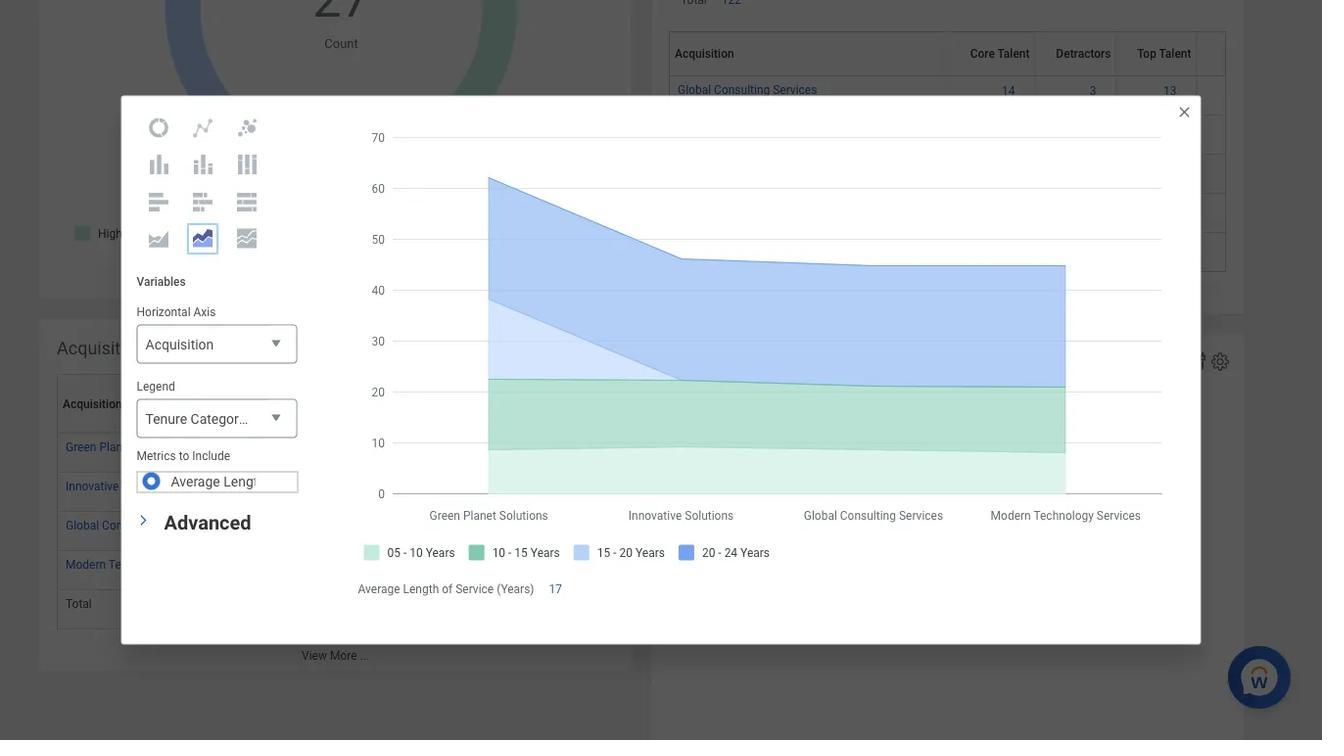 Task type: describe. For each thing, give the bounding box(es) containing it.
metrics to include group
[[137, 448, 377, 493]]

1 vertical spatial view more ... link
[[39, 639, 632, 671]]

planet
[[99, 440, 133, 454]]

55
[[1002, 241, 1015, 254]]

14
[[1002, 84, 1015, 98]]

15 inside 15 - 20 years
[[406, 390, 419, 404]]

average length of service (years) inside metrics to include group
[[171, 474, 377, 490]]

metrics to include
[[137, 449, 230, 463]]

... for view more ... link within acquisition talent health element
[[972, 292, 981, 305]]

average length of service (years) inside acquisition tenure analysis element
[[555, 390, 651, 418]]

innovative solutions link
[[66, 476, 171, 493]]

acquisition high potentials retention risk element
[[39, 0, 632, 299]]

17 button
[[549, 581, 565, 597]]

green
[[66, 440, 96, 454]]

of inside button
[[640, 390, 651, 404]]

horizontal
[[137, 305, 191, 319]]

more inside acquisition talent health element
[[942, 292, 969, 305]]

2 total image from the top
[[1205, 122, 1261, 138]]

tenure inside popup button
[[145, 411, 187, 427]]

total element for global consulting services
[[678, 236, 704, 253]]

15 - 20 years
[[406, 390, 442, 418]]

0 vertical spatial tenure
[[149, 338, 202, 358]]

terminations by acquisition element
[[651, 333, 1244, 740]]

of inside metrics to include group
[[269, 474, 281, 490]]

count
[[324, 36, 358, 50]]

average inside metrics to include group
[[171, 474, 220, 490]]

total for green planet solutions
[[66, 597, 92, 611]]

close chart settings image
[[1177, 104, 1192, 120]]

2 vertical spatial length
[[403, 582, 439, 596]]

category
[[190, 411, 245, 427]]

chevron down image
[[137, 509, 150, 532]]

acquisition tenure analysis element
[[39, 319, 656, 671]]

2 vertical spatial service
[[456, 582, 494, 596]]

0 for global consulting services
[[421, 520, 427, 533]]

global consulting services for 0
[[66, 519, 205, 532]]

- for 15
[[422, 390, 426, 404]]

to
[[179, 449, 189, 463]]

16 button inside acquisition talent health element
[[1083, 240, 1099, 255]]

- for 10
[[352, 390, 356, 404]]

51
[[1163, 241, 1177, 254]]

advanced
[[164, 512, 251, 535]]

(years) inside average length of service (years)
[[613, 404, 651, 418]]

variables
[[137, 275, 186, 288]]

100% area image
[[235, 227, 259, 250]]

100% column image
[[235, 153, 259, 176]]

3 button
[[1090, 83, 1099, 99]]

1 horizontal spatial average
[[358, 582, 400, 596]]

acquisition button for solutions
[[63, 376, 248, 433]]

13 inside acquisition talent health element
[[1163, 84, 1177, 98]]

24 button for innovative solutions
[[484, 479, 500, 495]]

consulting for 13
[[714, 83, 770, 97]]

1 vertical spatial solutions
[[122, 479, 171, 493]]

tenure category - position
[[145, 411, 306, 427]]

20 - 24 years
[[475, 390, 512, 418]]

include
[[192, 449, 230, 463]]

- inside tenure category - position popup button
[[249, 411, 253, 427]]

services for 13
[[172, 558, 216, 572]]

3 total image from the top
[[1205, 161, 1261, 177]]

1 horizontal spatial (years)
[[497, 582, 534, 596]]

0 button for modern technology services
[[421, 558, 430, 574]]

green planet solutions
[[66, 440, 184, 454]]

top talent
[[1137, 47, 1191, 60]]

total filterable image
[[1202, 47, 1264, 60]]

view inside acquisition tenure analysis element
[[302, 649, 327, 663]]

by
[[776, 353, 794, 373]]

years for 15
[[343, 404, 373, 418]]

15 - 20 years button
[[383, 375, 455, 432]]

metrics
[[137, 449, 176, 463]]

10 inside 10 - 15 years
[[336, 390, 350, 404]]

average inside button
[[555, 390, 598, 404]]

- for 20
[[492, 390, 495, 404]]

service inside metrics to include group
[[285, 474, 329, 490]]

line image
[[191, 116, 214, 139]]

services for 3
[[773, 83, 817, 97]]

10 - 15 years button
[[314, 375, 385, 432]]

16 for the 24 button related to green planet solutions
[[414, 441, 427, 455]]

05 - 10 years button
[[246, 390, 303, 418]]

13 inside acquisition tenure analysis element
[[345, 559, 358, 573]]

20 inside 20 - 24 years
[[475, 390, 489, 404]]

0 button for innovative solutions
[[421, 479, 430, 495]]

0 vertical spatial solutions
[[135, 440, 184, 454]]

view inside acquisition talent health element
[[914, 292, 939, 305]]

average length of service (years) button
[[522, 390, 651, 418]]

global consulting services link for 13
[[678, 79, 817, 97]]

advanced dialog
[[121, 95, 1201, 645]]

0 button for global consulting services
[[421, 519, 430, 534]]

16 button for the 24 button related to green planet solutions
[[414, 440, 430, 456]]

10 inside 05 - 10 years
[[290, 390, 303, 404]]

24 for innovative solutions
[[484, 480, 497, 494]]

total element for green planet solutions
[[66, 593, 92, 611]]

global for 0
[[66, 519, 99, 532]]

bubble image
[[235, 116, 259, 139]]

24 button for global consulting services
[[484, 519, 500, 534]]

clustered column image
[[147, 153, 170, 176]]

years for 24
[[482, 404, 512, 418]]

average length of service (years) image for modern technology services
[[525, 558, 648, 574]]

top
[[1137, 47, 1156, 60]]



Task type: vqa. For each thing, say whether or not it's contained in the screenshot.
middle the Data
no



Task type: locate. For each thing, give the bounding box(es) containing it.
consulting for 0
[[102, 519, 158, 532]]

0 vertical spatial global consulting services
[[678, 83, 817, 97]]

1 vertical spatial total
[[66, 597, 92, 611]]

1 vertical spatial ...
[[360, 649, 369, 663]]

...
[[972, 292, 981, 305], [360, 649, 369, 663]]

view
[[914, 292, 939, 305], [302, 649, 327, 663]]

0 button
[[421, 479, 430, 495], [421, 519, 430, 534], [421, 558, 430, 574]]

0 horizontal spatial acquisition button
[[63, 376, 248, 433]]

1 vertical spatial tenure
[[145, 411, 187, 427]]

1 talent from the left
[[997, 47, 1030, 60]]

3
[[1090, 84, 1096, 98]]

1 horizontal spatial 10
[[336, 390, 350, 404]]

detractors
[[1056, 47, 1111, 60]]

variables group
[[122, 259, 377, 508]]

0 vertical spatial global consulting services link
[[678, 79, 817, 97]]

horizontal axis group
[[137, 304, 297, 365]]

- inside 15 - 20 years
[[422, 390, 426, 404]]

20 left the 20 - 24 years button
[[429, 390, 442, 404]]

1 horizontal spatial 13
[[1163, 84, 1177, 98]]

1 vertical spatial global consulting services link
[[66, 515, 205, 532]]

1 vertical spatial services
[[161, 519, 205, 532]]

acquisition button
[[675, 32, 955, 76], [63, 376, 248, 433]]

3 years from the left
[[412, 404, 442, 418]]

0 horizontal spatial global consulting services link
[[66, 515, 205, 532]]

global consulting services link for 0
[[66, 515, 205, 532]]

3 average length of service (years) image from the top
[[525, 519, 648, 534]]

1 horizontal spatial 13 button
[[1163, 83, 1180, 99]]

1 horizontal spatial global consulting services link
[[678, 79, 817, 97]]

0 vertical spatial view more ...
[[914, 292, 981, 305]]

24 for green planet solutions
[[484, 441, 497, 455]]

consulting inside acquisition talent health element
[[714, 83, 770, 97]]

0 horizontal spatial more
[[330, 649, 357, 663]]

0 horizontal spatial view
[[302, 649, 327, 663]]

0 vertical spatial 0 button
[[421, 479, 430, 495]]

05 - 10 years
[[267, 390, 303, 418]]

0 vertical spatial 13
[[1163, 84, 1177, 98]]

0 vertical spatial service
[[571, 404, 610, 418]]

1 horizontal spatial acquisition button
[[675, 32, 955, 76]]

0 horizontal spatial average
[[171, 474, 220, 490]]

consulting inside acquisition tenure analysis element
[[102, 519, 158, 532]]

10 - 15 years
[[336, 390, 373, 418]]

acquisition button for services
[[675, 32, 955, 76]]

2 horizontal spatial of
[[640, 390, 651, 404]]

1 horizontal spatial 20
[[475, 390, 489, 404]]

stacked area image
[[191, 227, 214, 250]]

0 vertical spatial view more ... link
[[651, 282, 1244, 314]]

2 average length of service (years) image from the top
[[525, 479, 648, 495]]

4 years from the left
[[482, 404, 512, 418]]

20
[[429, 390, 442, 404], [475, 390, 489, 404]]

- inside 20 - 24 years
[[492, 390, 495, 404]]

- inside 10 - 15 years
[[352, 390, 356, 404]]

1 horizontal spatial total
[[678, 240, 704, 253]]

20 inside 15 - 20 years
[[429, 390, 442, 404]]

0 for modern technology services
[[421, 559, 427, 573]]

years
[[273, 404, 303, 418], [343, 404, 373, 418], [412, 404, 442, 418], [482, 404, 512, 418]]

2 24 button from the top
[[484, 479, 500, 495]]

- for 05
[[283, 390, 287, 404]]

1 vertical spatial length
[[223, 474, 265, 490]]

- inside 05 - 10 years
[[283, 390, 287, 404]]

... for bottom view more ... link
[[360, 649, 369, 663]]

core
[[970, 47, 995, 60]]

0 vertical spatial services
[[773, 83, 817, 97]]

2 15 from the left
[[406, 390, 419, 404]]

5 average length of service (years) image from the top
[[525, 597, 648, 613]]

0 horizontal spatial 20
[[429, 390, 442, 404]]

0 vertical spatial 16
[[1083, 241, 1096, 254]]

service
[[571, 404, 610, 418], [285, 474, 329, 490], [456, 582, 494, 596]]

global consulting services link
[[678, 79, 817, 97], [66, 515, 205, 532]]

2 horizontal spatial length
[[601, 390, 637, 404]]

1 vertical spatial 0 button
[[421, 519, 430, 534]]

9
[[282, 480, 288, 494]]

1 vertical spatial acquisition button
[[63, 376, 248, 433]]

detractors button
[[1040, 31, 1124, 75]]

years inside 15 - 20 years
[[412, 404, 442, 418]]

1 vertical spatial global
[[66, 519, 99, 532]]

axis
[[193, 305, 216, 319]]

1 vertical spatial 16 button
[[414, 440, 430, 456]]

core talent button
[[953, 31, 1042, 75]]

services inside acquisition talent health element
[[773, 83, 817, 97]]

terminations by acquisition
[[669, 353, 887, 373]]

1 vertical spatial service
[[285, 474, 329, 490]]

1 horizontal spatial view more ...
[[914, 292, 981, 305]]

service right 20 - 24 years
[[571, 404, 610, 418]]

global
[[678, 83, 711, 97], [66, 519, 99, 532]]

0 horizontal spatial 10
[[290, 390, 303, 404]]

modern
[[66, 558, 106, 572]]

overlaid area image
[[147, 227, 170, 250]]

talent right core
[[997, 47, 1030, 60]]

years for 10
[[273, 404, 303, 418]]

16 button for first the 24 button from the bottom of the acquisition tenure analysis element
[[414, 597, 430, 613]]

2 0 button from the top
[[421, 519, 430, 534]]

0 vertical spatial length
[[601, 390, 637, 404]]

2 vertical spatial average length of service (years)
[[358, 582, 534, 596]]

16 for first the 24 button from the bottom of the acquisition tenure analysis element
[[414, 598, 427, 612]]

tenure
[[149, 338, 202, 358], [145, 411, 187, 427]]

100% bar image
[[235, 190, 259, 213]]

total element inside acquisition tenure analysis element
[[66, 593, 92, 611]]

2 vertical spatial 0 button
[[421, 558, 430, 574]]

2 horizontal spatial service
[[571, 404, 610, 418]]

view more ... link inside acquisition talent health element
[[651, 282, 1244, 314]]

1 years from the left
[[273, 404, 303, 418]]

horizontal axis
[[137, 305, 216, 319]]

length inside metrics to include group
[[223, 474, 265, 490]]

modern technology services
[[66, 558, 216, 572]]

view more ... link
[[651, 282, 1244, 314], [39, 639, 632, 671]]

talent for core talent
[[997, 47, 1030, 60]]

- right 15 - 20 years
[[492, 390, 495, 404]]

total element
[[678, 236, 704, 253], [66, 593, 92, 611]]

24 inside 20 - 24 years
[[498, 390, 512, 404]]

0 horizontal spatial view more ... link
[[39, 639, 632, 671]]

view more ... inside acquisition tenure analysis element
[[302, 649, 369, 663]]

acquisition inside popup button
[[145, 336, 214, 353]]

0 vertical spatial 13 button
[[1163, 83, 1180, 99]]

view more ...
[[914, 292, 981, 305], [302, 649, 369, 663]]

4 total image from the top
[[1205, 201, 1261, 216]]

1 horizontal spatial consulting
[[714, 83, 770, 97]]

0 vertical spatial 0
[[421, 480, 427, 494]]

tenure category - position button
[[137, 399, 306, 439]]

acquisition
[[675, 47, 734, 60], [145, 336, 214, 353], [57, 338, 145, 358], [799, 353, 887, 373], [63, 397, 122, 411]]

(years)
[[613, 404, 651, 418], [333, 474, 377, 490], [497, 582, 534, 596]]

2 vertical spatial (years)
[[497, 582, 534, 596]]

24
[[498, 390, 512, 404], [484, 441, 497, 455], [484, 480, 497, 494], [484, 520, 497, 533], [484, 559, 497, 573], [484, 598, 497, 612]]

terminations
[[669, 353, 772, 373]]

0 horizontal spatial service
[[285, 474, 329, 490]]

average length of service (years) image for innovative solutions
[[525, 479, 648, 495]]

stacked column image
[[191, 153, 214, 176]]

global consulting services
[[678, 83, 817, 97], [66, 519, 205, 532]]

2 20 from the left
[[475, 390, 489, 404]]

total inside acquisition talent health element
[[678, 240, 704, 253]]

20 - 24 years button
[[453, 375, 524, 432]]

donut image
[[147, 116, 170, 139]]

14 button
[[1002, 83, 1018, 99]]

average length of service (years) image for global consulting services
[[525, 519, 648, 534]]

13 button
[[1163, 83, 1180, 99], [345, 558, 361, 574]]

... inside acquisition talent health element
[[972, 292, 981, 305]]

total image
[[1205, 83, 1261, 99], [1205, 122, 1261, 138], [1205, 161, 1261, 177], [1205, 201, 1261, 216], [1205, 240, 1261, 255]]

05
[[267, 390, 280, 404]]

1 24 button from the top
[[484, 440, 500, 456]]

average length of service (years) image for green planet solutions
[[525, 440, 648, 456]]

0 vertical spatial global
[[678, 83, 711, 97]]

service left 17
[[456, 582, 494, 596]]

0 horizontal spatial (years)
[[333, 474, 377, 490]]

9 button
[[282, 479, 291, 495]]

0 horizontal spatial total element
[[66, 593, 92, 611]]

1 vertical spatial global consulting services
[[66, 519, 205, 532]]

0 horizontal spatial ...
[[360, 649, 369, 663]]

10 right 05 - 10 years at the left bottom
[[336, 390, 350, 404]]

1 0 button from the top
[[421, 479, 430, 495]]

view more ... inside acquisition talent health element
[[914, 292, 981, 305]]

acquisition button
[[137, 325, 297, 365]]

... inside acquisition tenure analysis element
[[360, 649, 369, 663]]

0
[[421, 480, 427, 494], [421, 520, 427, 533], [421, 559, 427, 573]]

tenure down horizontal axis
[[149, 338, 202, 358]]

solutions
[[135, 440, 184, 454], [122, 479, 171, 493]]

24 button for modern technology services
[[484, 558, 500, 574]]

0 for innovative solutions
[[421, 480, 427, 494]]

0 horizontal spatial of
[[269, 474, 281, 490]]

global consulting services inside acquisition tenure analysis element
[[66, 519, 205, 532]]

4 24 button from the top
[[484, 558, 500, 574]]

15 right 10 - 15 years
[[406, 390, 419, 404]]

1 average length of service (years) image from the top
[[525, 440, 648, 456]]

2 talent from the left
[[1159, 47, 1191, 60]]

3 24 button from the top
[[484, 519, 500, 534]]

tenure down legend at the left bottom of the page
[[145, 411, 187, 427]]

- left position
[[249, 411, 253, 427]]

service inside average length of service (years)
[[571, 404, 610, 418]]

top talent button
[[1122, 31, 1204, 75]]

- right 05 on the bottom
[[283, 390, 287, 404]]

talent
[[997, 47, 1030, 60], [1159, 47, 1191, 60]]

2 0 from the top
[[421, 520, 427, 533]]

1 15 from the left
[[359, 390, 373, 404]]

1 vertical spatial 0
[[421, 520, 427, 533]]

1 vertical spatial 13
[[345, 559, 358, 573]]

1 0 from the top
[[421, 480, 427, 494]]

24 for modern technology services
[[484, 559, 497, 573]]

- left 15 - 20 years button
[[352, 390, 356, 404]]

2 vertical spatial of
[[442, 582, 453, 596]]

acquisition tenure analysis
[[57, 338, 273, 358]]

5 24 button from the top
[[484, 597, 500, 613]]

years for 20
[[412, 404, 442, 418]]

global for 13
[[678, 83, 711, 97]]

years inside 10 - 15 years
[[343, 404, 373, 418]]

analysis
[[207, 338, 273, 358]]

1 vertical spatial average length of service (years)
[[171, 474, 377, 490]]

1 horizontal spatial 15
[[406, 390, 419, 404]]

55 button
[[1002, 240, 1018, 255]]

16 inside acquisition talent health element
[[1083, 241, 1096, 254]]

years inside 20 - 24 years
[[482, 404, 512, 418]]

0 horizontal spatial 15
[[359, 390, 373, 404]]

position
[[256, 411, 306, 427]]

1 vertical spatial average
[[171, 474, 220, 490]]

0 vertical spatial total
[[678, 240, 704, 253]]

0 vertical spatial total element
[[678, 236, 704, 253]]

0 horizontal spatial talent
[[997, 47, 1030, 60]]

consulting
[[714, 83, 770, 97], [102, 519, 158, 532]]

core talent
[[970, 47, 1030, 60]]

1 horizontal spatial of
[[442, 582, 453, 596]]

innovative
[[66, 479, 119, 493]]

1 vertical spatial view
[[302, 649, 327, 663]]

1 vertical spatial total element
[[66, 593, 92, 611]]

2 years from the left
[[343, 404, 373, 418]]

technology
[[109, 558, 169, 572]]

0 vertical spatial consulting
[[714, 83, 770, 97]]

1 horizontal spatial more
[[942, 292, 969, 305]]

of
[[640, 390, 651, 404], [269, 474, 281, 490], [442, 582, 453, 596]]

24 button
[[484, 440, 500, 456], [484, 479, 500, 495], [484, 519, 500, 534], [484, 558, 500, 574], [484, 597, 500, 613]]

16
[[1083, 241, 1096, 254], [414, 441, 427, 455], [414, 598, 427, 612]]

years inside 05 - 10 years
[[273, 404, 303, 418]]

1 horizontal spatial view
[[914, 292, 939, 305]]

length inside button
[[601, 390, 637, 404]]

length
[[601, 390, 637, 404], [223, 474, 265, 490], [403, 582, 439, 596]]

0 horizontal spatial global
[[66, 519, 99, 532]]

1 vertical spatial consulting
[[102, 519, 158, 532]]

average length of service (years) image
[[525, 440, 648, 456], [525, 479, 648, 495], [525, 519, 648, 534], [525, 558, 648, 574], [525, 597, 648, 613]]

total inside acquisition tenure analysis element
[[66, 597, 92, 611]]

2 vertical spatial 0
[[421, 559, 427, 573]]

2 horizontal spatial (years)
[[613, 404, 651, 418]]

global consulting services for 13
[[678, 83, 817, 97]]

15
[[359, 390, 373, 404], [406, 390, 419, 404]]

total for global consulting services
[[678, 240, 704, 253]]

24 for global consulting services
[[484, 520, 497, 533]]

10
[[290, 390, 303, 404], [336, 390, 350, 404]]

2 10 from the left
[[336, 390, 350, 404]]

1 horizontal spatial total element
[[678, 236, 704, 253]]

5 total image from the top
[[1205, 240, 1261, 255]]

1 10 from the left
[[290, 390, 303, 404]]

1 horizontal spatial ...
[[972, 292, 981, 305]]

3 0 from the top
[[421, 559, 427, 573]]

1 vertical spatial (years)
[[333, 474, 377, 490]]

total
[[678, 240, 704, 253], [66, 597, 92, 611]]

more
[[942, 292, 969, 305], [330, 649, 357, 663]]

services
[[773, 83, 817, 97], [161, 519, 205, 532], [172, 558, 216, 572]]

17
[[549, 582, 562, 596]]

clustered bar image
[[147, 190, 170, 213]]

advanced button
[[164, 512, 251, 535]]

0 vertical spatial ...
[[972, 292, 981, 305]]

1 horizontal spatial global
[[678, 83, 711, 97]]

total element inside acquisition talent health element
[[678, 236, 704, 253]]

-
[[283, 390, 287, 404], [352, 390, 356, 404], [422, 390, 426, 404], [492, 390, 495, 404], [249, 411, 253, 427]]

innovative solutions
[[66, 479, 171, 493]]

1 horizontal spatial service
[[456, 582, 494, 596]]

2 vertical spatial 16
[[414, 598, 427, 612]]

legend group
[[137, 379, 306, 439]]

13
[[1163, 84, 1177, 98], [345, 559, 358, 573]]

legend
[[137, 379, 175, 393]]

1 horizontal spatial talent
[[1159, 47, 1191, 60]]

0 horizontal spatial view more ...
[[302, 649, 369, 663]]

global inside acquisition tenure analysis element
[[66, 519, 99, 532]]

modern technology services link
[[66, 554, 216, 572]]

10 right 05 on the bottom
[[290, 390, 303, 404]]

1 vertical spatial 13 button
[[345, 558, 361, 574]]

1 vertical spatial more
[[330, 649, 357, 663]]

0 vertical spatial more
[[942, 292, 969, 305]]

talent for top talent
[[1159, 47, 1191, 60]]

- left the 20 - 24 years button
[[422, 390, 426, 404]]

0 horizontal spatial 13
[[345, 559, 358, 573]]

15 left 15 - 20 years button
[[359, 390, 373, 404]]

stacked bar image
[[191, 190, 214, 213]]

2 vertical spatial average
[[358, 582, 400, 596]]

average length of service (years)
[[555, 390, 651, 418], [171, 474, 377, 490], [358, 582, 534, 596]]

24 button for green planet solutions
[[484, 440, 500, 456]]

(years) inside metrics to include group
[[333, 474, 377, 490]]

global consulting services inside acquisition talent health element
[[678, 83, 817, 97]]

4 average length of service (years) image from the top
[[525, 558, 648, 574]]

1 horizontal spatial length
[[403, 582, 439, 596]]

0 horizontal spatial total
[[66, 597, 92, 611]]

16 button
[[1083, 240, 1099, 255], [414, 440, 430, 456], [414, 597, 430, 613]]

average
[[555, 390, 598, 404], [171, 474, 220, 490], [358, 582, 400, 596]]

talent right top
[[1159, 47, 1191, 60]]

service down position
[[285, 474, 329, 490]]

1 vertical spatial 16
[[414, 441, 427, 455]]

acquisition talent health element
[[651, 0, 1269, 314]]

1 20 from the left
[[429, 390, 442, 404]]

0 horizontal spatial length
[[223, 474, 265, 490]]

global inside acquisition talent health element
[[678, 83, 711, 97]]

more inside acquisition tenure analysis element
[[330, 649, 357, 663]]

3 0 button from the top
[[421, 558, 430, 574]]

green planet solutions link
[[66, 436, 184, 454]]

0 horizontal spatial 13 button
[[345, 558, 361, 574]]

15 inside 10 - 15 years
[[359, 390, 373, 404]]

1 horizontal spatial view more ... link
[[651, 282, 1244, 314]]

20 right 15 - 20 years
[[475, 390, 489, 404]]

1 total image from the top
[[1205, 83, 1261, 99]]



